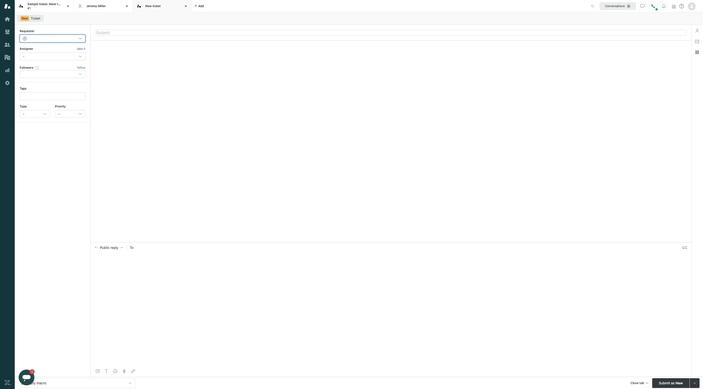 Task type: locate. For each thing, give the bounding box(es) containing it.
followers element
[[20, 70, 85, 78]]

0 horizontal spatial close image
[[66, 4, 70, 9]]

1 horizontal spatial - button
[[55, 110, 85, 118]]

draft mode image
[[96, 369, 100, 373]]

apps image
[[695, 50, 699, 54]]

Subject field
[[95, 30, 686, 35]]

ticket
[[63, 2, 71, 6], [152, 4, 161, 8]]

- down priority
[[58, 112, 60, 116]]

-
[[23, 54, 24, 58], [23, 112, 24, 116], [58, 112, 60, 116]]

customers image
[[4, 41, 11, 48]]

minimize composer image
[[389, 240, 393, 244]]

public reply
[[100, 246, 118, 250]]

take it
[[77, 47, 85, 51]]

new ticket
[[145, 4, 161, 8]]

followers
[[20, 66, 33, 69]]

0 horizontal spatial ticket
[[63, 2, 71, 6]]

tab containing sample ticket: meet the ticket
[[15, 0, 74, 12]]

0 vertical spatial new
[[145, 4, 152, 8]]

take it button
[[77, 46, 85, 52]]

- down "type"
[[23, 112, 24, 116]]

tab
[[15, 0, 74, 12]]

tags element
[[20, 92, 85, 100]]

tabs tab list
[[15, 0, 586, 12]]

1 horizontal spatial new
[[145, 4, 152, 8]]

button displays agent's chat status as invisible. image
[[640, 4, 644, 8]]

new inside new ticket tab
[[145, 4, 152, 8]]

reporting image
[[4, 67, 11, 73]]

zendesk products image
[[672, 5, 676, 8]]

close image for jeremy miller
[[124, 4, 129, 9]]

jeremy miller
[[86, 4, 106, 8]]

1 horizontal spatial ticket
[[152, 4, 161, 8]]

type
[[20, 104, 27, 108]]

2 horizontal spatial close image
[[183, 4, 188, 9]]

jeremy miller tab
[[74, 0, 133, 12]]

cc button
[[682, 245, 687, 250]]

organizations image
[[4, 54, 11, 61]]

- button
[[20, 110, 50, 118], [55, 110, 85, 118]]

tab
[[639, 381, 644, 385]]

public
[[100, 246, 110, 250]]

- button for type
[[20, 110, 50, 118]]

public reply button
[[91, 243, 127, 253]]

submit as new
[[659, 381, 683, 385]]

take
[[77, 47, 83, 51]]

main element
[[0, 0, 15, 389]]

close
[[631, 381, 639, 385]]

- button down priority
[[55, 110, 85, 118]]

1 horizontal spatial close image
[[124, 4, 129, 9]]

- button for priority
[[55, 110, 85, 118]]

2 horizontal spatial new
[[676, 381, 683, 385]]

views image
[[4, 29, 11, 35]]

tags
[[20, 87, 26, 90]]

knowledge image
[[695, 40, 699, 43]]

0 horizontal spatial new
[[22, 16, 28, 20]]

apply macro
[[27, 381, 46, 385]]

new inside secondary element
[[22, 16, 28, 20]]

customer context image
[[695, 29, 699, 33]]

new
[[145, 4, 152, 8], [22, 16, 28, 20], [676, 381, 683, 385]]

2 - button from the left
[[55, 110, 85, 118]]

requester element
[[20, 35, 85, 43]]

3 close image from the left
[[183, 4, 188, 9]]

0 horizontal spatial - button
[[20, 110, 50, 118]]

2 close image from the left
[[124, 4, 129, 9]]

admin image
[[4, 80, 11, 86]]

close image inside "jeremy miller" tab
[[124, 4, 129, 9]]

1 vertical spatial new
[[22, 16, 28, 20]]

close image inside new ticket tab
[[183, 4, 188, 9]]

zendesk support image
[[4, 3, 11, 10]]

info on adding followers image
[[35, 66, 39, 70]]

to
[[130, 245, 134, 250]]

add attachment image
[[122, 369, 126, 373]]

- button down "type"
[[20, 110, 50, 118]]

1 - button from the left
[[20, 110, 50, 118]]

get help image
[[680, 4, 684, 8]]

ticket inside sample ticket: meet the ticket #1
[[63, 2, 71, 6]]

#1
[[27, 6, 31, 10]]

new ticket tab
[[133, 0, 191, 12]]

notifications image
[[662, 4, 666, 8]]

add link (cmd k) image
[[131, 369, 135, 373]]

- down assignee
[[23, 54, 24, 58]]

2 vertical spatial new
[[676, 381, 683, 385]]

close image
[[66, 4, 70, 9], [124, 4, 129, 9], [183, 4, 188, 9]]



Task type: describe. For each thing, give the bounding box(es) containing it.
add
[[198, 4, 204, 8]]

sample ticket: meet the ticket #1
[[27, 2, 71, 10]]

close image for new ticket
[[183, 4, 188, 9]]

assignee element
[[20, 52, 85, 60]]

it
[[84, 47, 85, 51]]

new for new
[[22, 16, 28, 20]]

miller
[[98, 4, 106, 8]]

macro
[[37, 381, 46, 385]]

conversations
[[605, 4, 625, 8]]

submit
[[659, 381, 670, 385]]

zendesk image
[[4, 380, 11, 386]]

close tab
[[631, 381, 644, 385]]

ticket:
[[39, 2, 48, 6]]

assignee
[[20, 47, 33, 51]]

secondary element
[[15, 14, 703, 23]]

conversations button
[[600, 2, 636, 10]]

displays possible ticket submission types image
[[693, 381, 697, 385]]

sample
[[27, 2, 38, 6]]

close tab button
[[628, 378, 650, 389]]

apply
[[27, 381, 36, 385]]

insert emojis image
[[113, 369, 117, 373]]

the
[[57, 2, 62, 6]]

get started image
[[4, 16, 11, 22]]

as
[[671, 381, 675, 385]]

new for new ticket
[[145, 4, 152, 8]]

requester
[[20, 29, 34, 33]]

follow
[[77, 66, 85, 69]]

follow button
[[77, 66, 85, 70]]

ticket
[[31, 16, 40, 20]]

meet
[[49, 2, 56, 6]]

add button
[[191, 0, 207, 12]]

- inside assignee element
[[23, 54, 24, 58]]

- for type
[[23, 112, 24, 116]]

reply
[[110, 246, 118, 250]]

cc
[[683, 245, 687, 250]]

- for priority
[[58, 112, 60, 116]]

priority
[[55, 104, 66, 108]]

format text image
[[105, 369, 109, 373]]

ticket inside new ticket tab
[[152, 4, 161, 8]]

1 close image from the left
[[66, 4, 70, 9]]

jeremy
[[86, 4, 97, 8]]



Task type: vqa. For each thing, say whether or not it's contained in the screenshot.
Tags
yes



